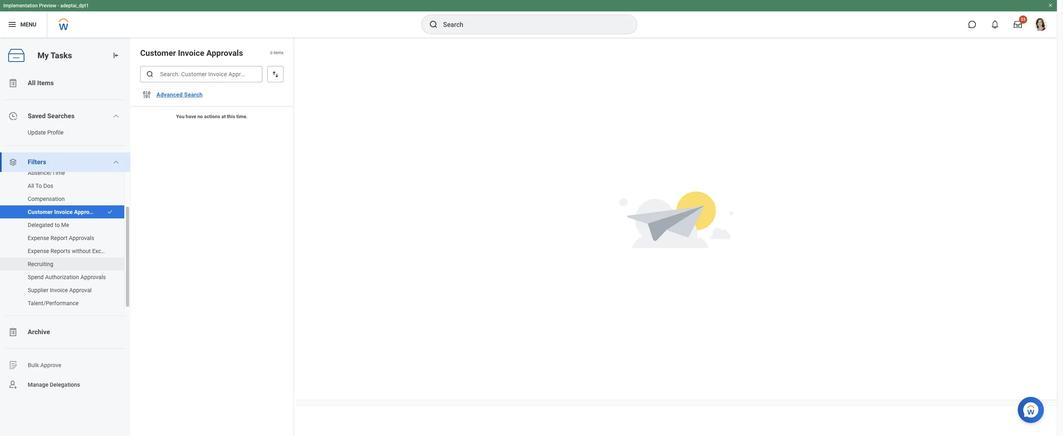 Task type: describe. For each thing, give the bounding box(es) containing it.
my tasks
[[38, 50, 72, 60]]

configure image
[[142, 90, 152, 99]]

bulk approve link
[[0, 355, 130, 375]]

search
[[184, 91, 203, 98]]

absence/time
[[28, 170, 65, 176]]

user plus image
[[8, 380, 18, 390]]

expense reports without exceptions
[[28, 248, 120, 254]]

-
[[58, 3, 59, 9]]

supplier invoice approval
[[28, 287, 92, 294]]

compensation
[[28, 196, 65, 202]]

update profile
[[28, 129, 64, 136]]

profile
[[47, 129, 64, 136]]

delegated
[[28, 222, 53, 228]]

reports
[[51, 248, 70, 254]]

chevron down image for saved searches
[[113, 113, 120, 119]]

to
[[36, 183, 42, 189]]

spend authorization approvals
[[28, 274, 106, 280]]

archive
[[28, 328, 50, 336]]

menu button
[[0, 11, 47, 38]]

1 horizontal spatial search image
[[429, 20, 438, 29]]

menu banner
[[0, 0, 1057, 38]]

authorization
[[45, 274, 79, 280]]

customer inside item list element
[[140, 48, 176, 58]]

invoice for customer invoice approvals button
[[54, 209, 73, 215]]

filters
[[28, 158, 46, 166]]

saved
[[28, 112, 46, 120]]

dos
[[43, 183, 53, 189]]

supplier invoice approval button
[[0, 284, 116, 297]]

recruiting button
[[0, 258, 116, 271]]

spend authorization approvals button
[[0, 271, 116, 284]]

clipboard image
[[8, 327, 18, 337]]

preview
[[39, 3, 56, 9]]

saved searches button
[[0, 106, 130, 126]]

justify image
[[7, 20, 17, 29]]

talent/performance
[[28, 300, 79, 307]]

bulk
[[28, 362, 39, 368]]

adeptai_dpt1
[[60, 3, 89, 9]]

inbox large image
[[1014, 20, 1022, 29]]

notifications large image
[[991, 20, 1000, 29]]

time.
[[236, 114, 248, 119]]

searches
[[47, 112, 75, 120]]

to
[[55, 222, 60, 228]]

expense report approvals button
[[0, 232, 116, 245]]

recruiting
[[28, 261, 53, 267]]

customer invoice approvals button
[[0, 205, 103, 218]]

check image
[[107, 209, 113, 215]]

approvals for customer invoice approvals button
[[74, 209, 100, 215]]

talent/performance button
[[0, 297, 116, 310]]

delegated to me button
[[0, 218, 116, 232]]

clock check image
[[8, 111, 18, 121]]

delegations
[[50, 381, 80, 388]]

advanced
[[157, 91, 183, 98]]

delegated to me
[[28, 222, 69, 228]]



Task type: locate. For each thing, give the bounding box(es) containing it.
expense for expense report approvals
[[28, 235, 49, 241]]

you have no actions at this time.
[[176, 114, 248, 119]]

update profile button
[[0, 126, 122, 139]]

invoice up search: customer invoice approvals text box
[[178, 48, 204, 58]]

report
[[51, 235, 67, 241]]

exceptions
[[92, 248, 120, 254]]

1 horizontal spatial customer invoice approvals
[[140, 48, 243, 58]]

all inside all to dos button
[[28, 183, 34, 189]]

close environment banner image
[[1048, 3, 1053, 8]]

approvals for expense report approvals button
[[69, 235, 94, 241]]

list containing all items
[[0, 73, 130, 395]]

supplier
[[28, 287, 48, 294]]

customer invoice approvals up search: customer invoice approvals text box
[[140, 48, 243, 58]]

absence/time button
[[0, 166, 116, 179]]

implementation
[[3, 3, 38, 9]]

tasks
[[51, 50, 72, 60]]

Search Workday  search field
[[443, 15, 620, 33]]

1 chevron down image from the top
[[113, 113, 120, 119]]

approvals
[[206, 48, 243, 58], [74, 209, 100, 215], [69, 235, 94, 241], [81, 274, 106, 280]]

manage delegations link
[[0, 375, 130, 395]]

advanced search
[[157, 91, 203, 98]]

manage delegations
[[28, 381, 80, 388]]

expense report approvals
[[28, 235, 94, 241]]

expense down delegated
[[28, 235, 49, 241]]

sort image
[[271, 70, 280, 78]]

all to dos button
[[0, 179, 116, 192]]

rename image
[[8, 360, 18, 370]]

chevron down image
[[113, 113, 120, 119], [113, 159, 120, 166]]

chevron down image inside saved searches dropdown button
[[113, 113, 120, 119]]

0 items
[[270, 51, 284, 55]]

invoice for supplier invoice approval button
[[50, 287, 68, 294]]

customer inside customer invoice approvals button
[[28, 209, 53, 215]]

list containing absence/time
[[0, 166, 130, 310]]

customer invoice approvals inside button
[[28, 209, 100, 215]]

approvals inside 'button'
[[81, 274, 106, 280]]

0 vertical spatial search image
[[429, 20, 438, 29]]

update
[[28, 129, 46, 136]]

1 list from the top
[[0, 73, 130, 395]]

33 button
[[1009, 15, 1028, 33]]

clipboard image
[[8, 78, 18, 88]]

chevron down image inside filters dropdown button
[[113, 159, 120, 166]]

33
[[1021, 17, 1026, 22]]

expense for expense reports without exceptions
[[28, 248, 49, 254]]

approvals up the without
[[69, 235, 94, 241]]

invoice up the me
[[54, 209, 73, 215]]

1 vertical spatial chevron down image
[[113, 159, 120, 166]]

approval
[[69, 287, 92, 294]]

customer invoice approvals up the me
[[28, 209, 100, 215]]

0 vertical spatial chevron down image
[[113, 113, 120, 119]]

items
[[37, 79, 54, 87]]

without
[[72, 248, 91, 254]]

1 vertical spatial customer invoice approvals
[[28, 209, 100, 215]]

customer invoice approvals
[[140, 48, 243, 58], [28, 209, 100, 215]]

chevron down image for filters
[[113, 159, 120, 166]]

approvals inside item list element
[[206, 48, 243, 58]]

all inside all items button
[[28, 79, 36, 87]]

advanced search button
[[153, 86, 206, 103]]

all left items
[[28, 79, 36, 87]]

2 expense from the top
[[28, 248, 49, 254]]

all for all items
[[28, 79, 36, 87]]

0 horizontal spatial customer invoice approvals
[[28, 209, 100, 215]]

all
[[28, 79, 36, 87], [28, 183, 34, 189]]

1 expense from the top
[[28, 235, 49, 241]]

invoice inside item list element
[[178, 48, 204, 58]]

all left the to at left top
[[28, 183, 34, 189]]

invoice up talent/performance button on the bottom of the page
[[50, 287, 68, 294]]

this
[[227, 114, 235, 119]]

all items button
[[0, 73, 130, 93]]

expense
[[28, 235, 49, 241], [28, 248, 49, 254]]

0 vertical spatial invoice
[[178, 48, 204, 58]]

expense inside button
[[28, 248, 49, 254]]

all to dos
[[28, 183, 53, 189]]

1 vertical spatial all
[[28, 183, 34, 189]]

2 all from the top
[[28, 183, 34, 189]]

my
[[38, 50, 49, 60]]

customer
[[140, 48, 176, 58], [28, 209, 53, 215]]

transformation import image
[[112, 51, 120, 60]]

me
[[61, 222, 69, 228]]

compensation button
[[0, 192, 116, 205]]

item list element
[[130, 38, 294, 436]]

1 all from the top
[[28, 79, 36, 87]]

approve
[[40, 362, 61, 368]]

menu
[[20, 21, 36, 28]]

all items
[[28, 79, 54, 87]]

approvals up search: customer invoice approvals text box
[[206, 48, 243, 58]]

0
[[270, 51, 273, 55]]

bulk approve
[[28, 362, 61, 368]]

implementation preview -   adeptai_dpt1
[[3, 3, 89, 9]]

2 list from the top
[[0, 166, 130, 310]]

1 vertical spatial expense
[[28, 248, 49, 254]]

at
[[222, 114, 226, 119]]

you
[[176, 114, 185, 119]]

0 vertical spatial all
[[28, 79, 36, 87]]

list
[[0, 73, 130, 395], [0, 166, 130, 310]]

have
[[186, 114, 196, 119]]

invoice
[[178, 48, 204, 58], [54, 209, 73, 215], [50, 287, 68, 294]]

archive button
[[0, 322, 130, 342]]

approvals for spend authorization approvals 'button'
[[81, 274, 106, 280]]

profile logan mcneil image
[[1035, 18, 1048, 33]]

2 chevron down image from the top
[[113, 159, 120, 166]]

Search: Customer Invoice Approvals text field
[[140, 66, 263, 82]]

approvals up approval
[[81, 274, 106, 280]]

manage
[[28, 381, 48, 388]]

approvals left check icon
[[74, 209, 100, 215]]

2 vertical spatial invoice
[[50, 287, 68, 294]]

saved searches
[[28, 112, 75, 120]]

1 vertical spatial customer
[[28, 209, 53, 215]]

expense inside button
[[28, 235, 49, 241]]

my tasks element
[[0, 38, 130, 436]]

0 vertical spatial customer invoice approvals
[[140, 48, 243, 58]]

0 vertical spatial expense
[[28, 235, 49, 241]]

actions
[[204, 114, 220, 119]]

1 vertical spatial search image
[[146, 70, 154, 78]]

perspective image
[[8, 157, 18, 167]]

customer invoice approvals inside item list element
[[140, 48, 243, 58]]

all for all to dos
[[28, 183, 34, 189]]

0 horizontal spatial customer
[[28, 209, 53, 215]]

filters button
[[0, 152, 130, 172]]

expense up recruiting
[[28, 248, 49, 254]]

invoice inside customer invoice approvals button
[[54, 209, 73, 215]]

expense reports without exceptions button
[[0, 245, 120, 258]]

invoice inside supplier invoice approval button
[[50, 287, 68, 294]]

0 vertical spatial customer
[[140, 48, 176, 58]]

items
[[274, 51, 284, 55]]

1 vertical spatial invoice
[[54, 209, 73, 215]]

search image
[[429, 20, 438, 29], [146, 70, 154, 78]]

no
[[197, 114, 203, 119]]

0 horizontal spatial search image
[[146, 70, 154, 78]]

1 horizontal spatial customer
[[140, 48, 176, 58]]

spend
[[28, 274, 44, 280]]



Task type: vqa. For each thing, say whether or not it's contained in the screenshot.
The link to 'Innovation: Product Strategy and Operation' has been copied to your clipboard. DIALOG
no



